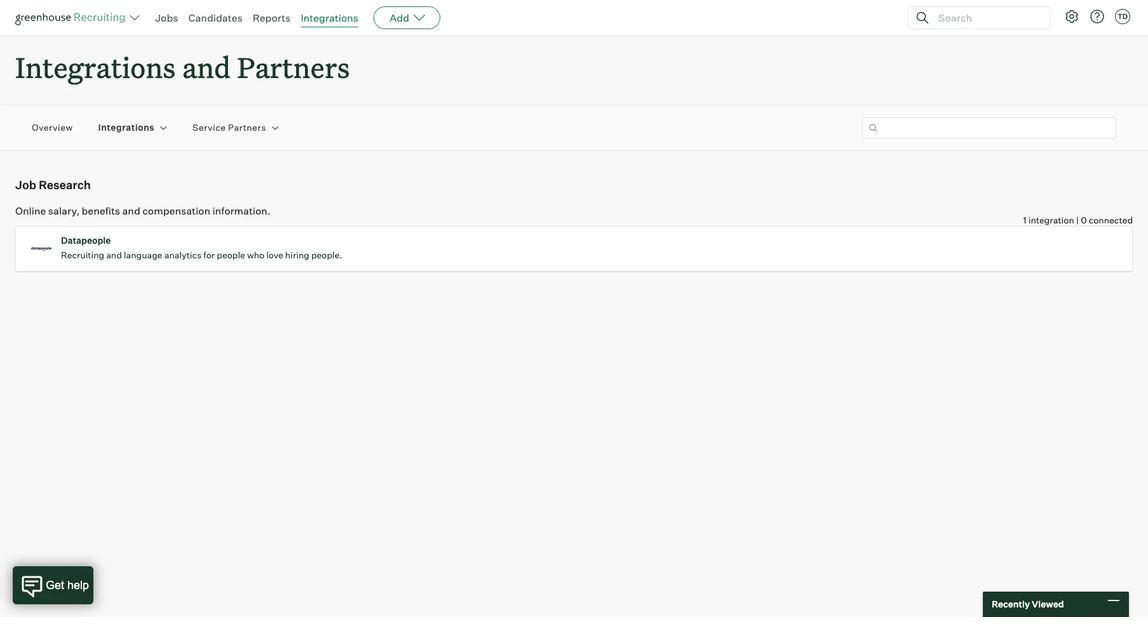Task type: describe. For each thing, give the bounding box(es) containing it.
online salary, benefits and compensation information.
[[15, 205, 271, 218]]

online
[[15, 205, 46, 218]]

people
[[217, 250, 245, 261]]

integration
[[1029, 215, 1075, 226]]

add button
[[374, 6, 441, 29]]

integrations for left integrations link
[[98, 122, 154, 133]]

add
[[390, 11, 409, 24]]

partners inside service partners link
[[228, 122, 266, 133]]

0
[[1081, 215, 1087, 226]]

td
[[1118, 12, 1128, 21]]

recruiting
[[61, 250, 104, 261]]

benefits
[[82, 205, 120, 218]]

datapeople recruiting and language analytics for people who love hiring people.
[[61, 235, 343, 261]]

integrations for the rightmost integrations link
[[301, 11, 359, 24]]

integrations for integrations and partners
[[15, 48, 176, 86]]

Search text field
[[936, 9, 1039, 27]]

hiring
[[285, 250, 309, 261]]

service
[[193, 122, 226, 133]]

who
[[247, 250, 265, 261]]

for
[[204, 250, 215, 261]]

jobs
[[155, 11, 178, 24]]

service partners
[[193, 122, 266, 133]]

language
[[124, 250, 162, 261]]

1
[[1024, 215, 1027, 226]]

overview
[[32, 122, 73, 133]]

recently
[[992, 600, 1030, 610]]

job
[[15, 178, 36, 192]]

overview link
[[32, 122, 73, 134]]

1 horizontal spatial and
[[122, 205, 140, 218]]



Task type: vqa. For each thing, say whether or not it's contained in the screenshot.
the top Junior
no



Task type: locate. For each thing, give the bounding box(es) containing it.
1 vertical spatial partners
[[228, 122, 266, 133]]

td button
[[1116, 9, 1131, 24]]

and right the benefits on the top left
[[122, 205, 140, 218]]

1 vertical spatial integrations
[[15, 48, 176, 86]]

integrations
[[301, 11, 359, 24], [15, 48, 176, 86], [98, 122, 154, 133]]

connected
[[1089, 215, 1133, 226]]

greenhouse recruiting image
[[15, 10, 130, 25]]

recently viewed
[[992, 600, 1064, 610]]

viewed
[[1032, 600, 1064, 610]]

integrations link
[[301, 11, 359, 24], [98, 122, 154, 134]]

0 vertical spatial and
[[182, 48, 231, 86]]

partners down reports "link"
[[237, 48, 350, 86]]

0 horizontal spatial integrations link
[[98, 122, 154, 134]]

|
[[1077, 215, 1079, 226]]

0 vertical spatial integrations link
[[301, 11, 359, 24]]

partners
[[237, 48, 350, 86], [228, 122, 266, 133]]

and left language
[[106, 250, 122, 261]]

analytics
[[164, 250, 202, 261]]

candidates link
[[188, 11, 243, 24]]

job research
[[15, 178, 91, 192]]

research
[[39, 178, 91, 192]]

0 vertical spatial integrations
[[301, 11, 359, 24]]

partners right "service" at left top
[[228, 122, 266, 133]]

1 integration | 0 connected
[[1024, 215, 1133, 226]]

people.
[[311, 250, 343, 261]]

service partners link
[[193, 122, 266, 134]]

and
[[182, 48, 231, 86], [122, 205, 140, 218], [106, 250, 122, 261]]

and inside datapeople recruiting and language analytics for people who love hiring people.
[[106, 250, 122, 261]]

configure image
[[1065, 9, 1080, 24]]

1 vertical spatial integrations link
[[98, 122, 154, 134]]

datapeople
[[61, 235, 111, 246]]

candidates
[[188, 11, 243, 24]]

1 horizontal spatial integrations link
[[301, 11, 359, 24]]

compensation
[[143, 205, 210, 218]]

integrations and partners
[[15, 48, 350, 86]]

1 vertical spatial and
[[122, 205, 140, 218]]

information.
[[213, 205, 271, 218]]

2 vertical spatial integrations
[[98, 122, 154, 133]]

2 vertical spatial and
[[106, 250, 122, 261]]

and down candidates
[[182, 48, 231, 86]]

2 horizontal spatial and
[[182, 48, 231, 86]]

None text field
[[863, 117, 1117, 138]]

reports link
[[253, 11, 291, 24]]

jobs link
[[155, 11, 178, 24]]

0 vertical spatial partners
[[237, 48, 350, 86]]

reports
[[253, 11, 291, 24]]

salary,
[[48, 205, 79, 218]]

love
[[266, 250, 283, 261]]

td button
[[1113, 6, 1133, 27]]

0 horizontal spatial and
[[106, 250, 122, 261]]



